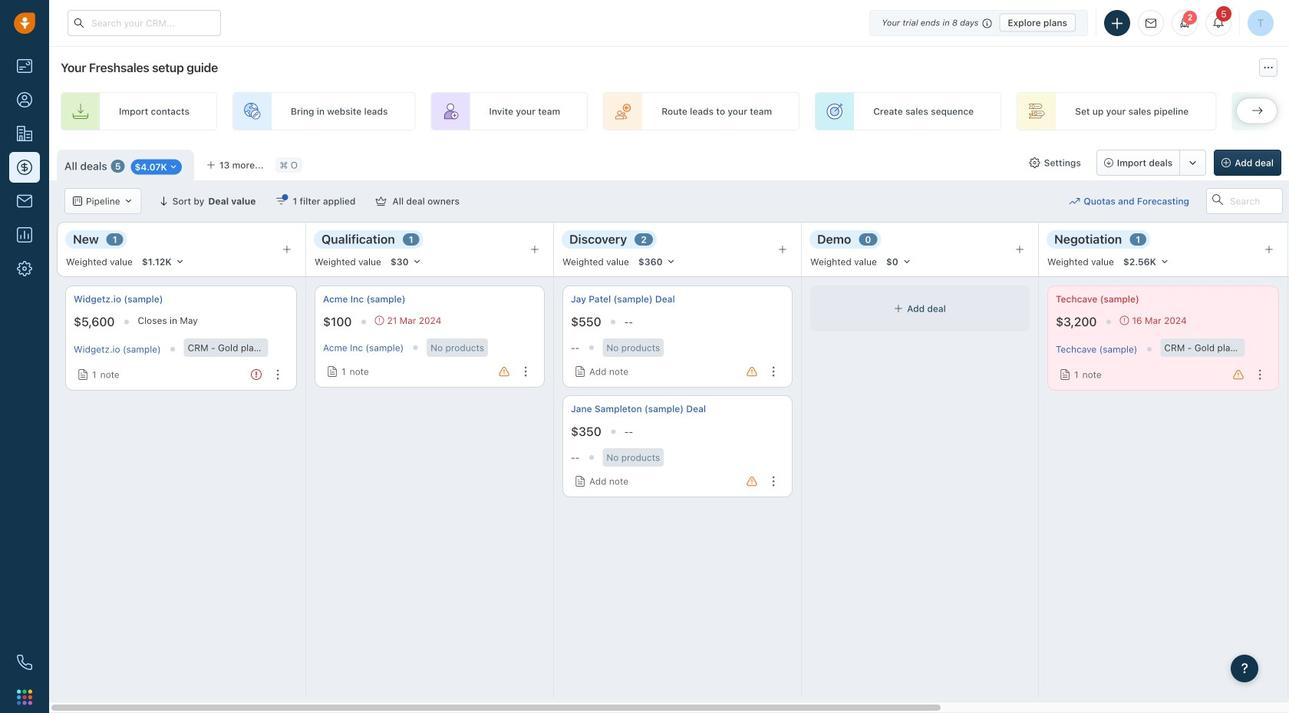 Task type: describe. For each thing, give the bounding box(es) containing it.
phone image
[[17, 655, 32, 670]]

send email image
[[1146, 18, 1157, 28]]

Search field
[[1207, 188, 1283, 214]]

Search your CRM... text field
[[68, 10, 221, 36]]



Task type: locate. For each thing, give the bounding box(es) containing it.
group
[[1097, 150, 1207, 176]]

container_wx8msf4aqz5i3rn1 image
[[376, 196, 386, 206], [1069, 196, 1080, 206], [73, 196, 82, 206], [894, 304, 903, 313], [575, 366, 586, 377], [1060, 369, 1071, 380], [575, 476, 586, 487]]

phone element
[[9, 647, 40, 678]]

container_wx8msf4aqz5i3rn1 image
[[1030, 157, 1041, 168], [276, 196, 287, 206], [375, 316, 384, 325], [1120, 316, 1129, 325], [327, 366, 338, 377], [78, 369, 88, 380]]

freshworks switcher image
[[17, 689, 32, 705]]



Task type: vqa. For each thing, say whether or not it's contained in the screenshot.
group
yes



